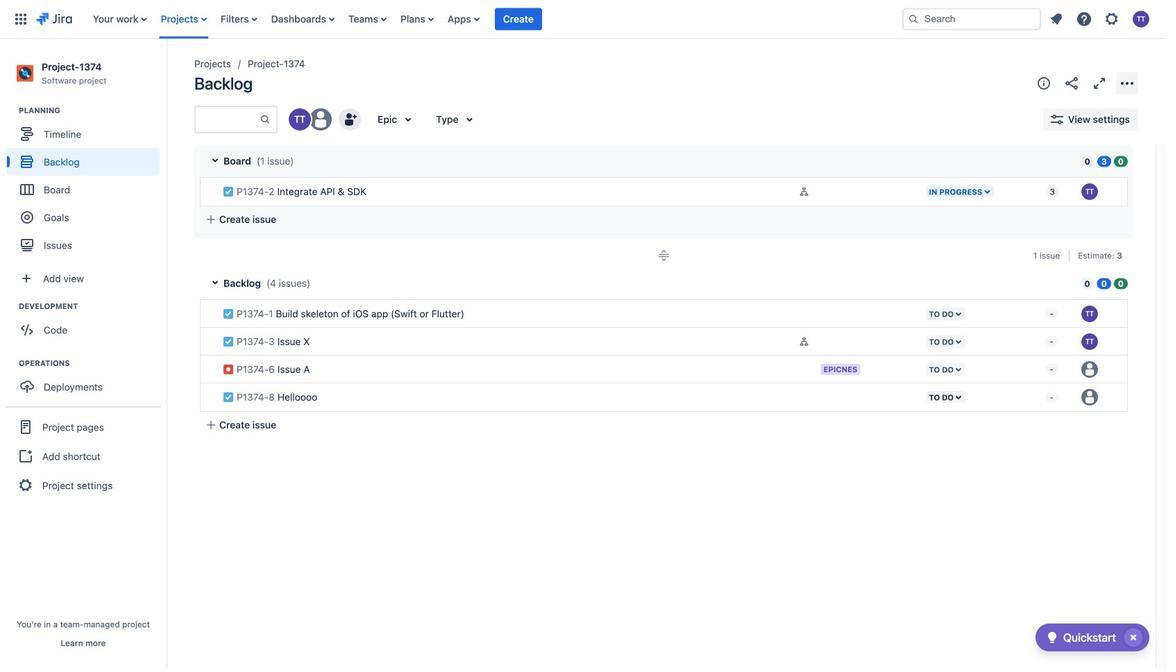 Task type: locate. For each thing, give the bounding box(es) containing it.
Search field
[[903, 8, 1042, 30]]

heading for operations icon group
[[19, 358, 166, 369]]

heading
[[19, 105, 166, 116], [19, 301, 166, 312], [19, 358, 166, 369]]

create issue image
[[190, 292, 207, 308], [190, 375, 207, 392]]

list item
[[495, 0, 542, 39]]

create issue image
[[190, 169, 207, 186]]

2 vertical spatial heading
[[19, 358, 166, 369]]

0 vertical spatial create issue image
[[190, 292, 207, 308]]

0 vertical spatial heading
[[19, 105, 166, 116]]

operations image
[[2, 355, 19, 372]]

2 create issue image from the top
[[190, 375, 207, 392]]

1 horizontal spatial list
[[1045, 7, 1158, 32]]

1 vertical spatial create issue image
[[190, 375, 207, 392]]

heading for group associated with planning icon at the top of page
[[19, 105, 166, 116]]

list
[[86, 0, 892, 39], [1045, 7, 1158, 32]]

goal image
[[21, 211, 33, 224]]

group for planning icon at the top of page
[[7, 105, 166, 263]]

dismiss quickstart image
[[1123, 626, 1145, 649]]

3 heading from the top
[[19, 358, 166, 369]]

0 horizontal spatial list
[[86, 0, 892, 39]]

1 vertical spatial heading
[[19, 301, 166, 312]]

sidebar navigation image
[[151, 56, 182, 83]]

add people image
[[342, 111, 358, 128]]

2 heading from the top
[[19, 301, 166, 312]]

your profile and settings image
[[1133, 11, 1150, 27]]

Search backlog text field
[[196, 107, 260, 132]]

to do: 0 of 3 (story points) element
[[1081, 155, 1095, 167]]

1 heading from the top
[[19, 105, 166, 116]]

None search field
[[903, 8, 1042, 30]]

jira image
[[36, 11, 72, 27], [36, 11, 72, 27]]

group
[[7, 105, 166, 263], [7, 301, 166, 348], [7, 358, 166, 405], [6, 406, 161, 505]]

enter full screen image
[[1092, 75, 1108, 92]]

sidebar element
[[0, 39, 167, 668]]

heading for development image group
[[19, 301, 166, 312]]

banner
[[0, 0, 1167, 39]]



Task type: describe. For each thing, give the bounding box(es) containing it.
in progress: 3 of 3 (story points) element
[[1098, 155, 1112, 167]]

group for development image
[[7, 301, 166, 348]]

appswitcher icon image
[[13, 11, 29, 27]]

check image
[[1045, 629, 1061, 646]]

group for operations icon
[[7, 358, 166, 405]]

backlog menu image
[[1120, 75, 1136, 92]]

view settings image
[[1049, 111, 1066, 128]]

settings image
[[1104, 11, 1121, 27]]

done: 0 of 3 (story points) element
[[1115, 155, 1129, 167]]

notifications image
[[1049, 11, 1065, 27]]

to do: 0 of 0 (story points) element
[[1081, 277, 1095, 289]]

primary element
[[8, 0, 892, 39]]

help image
[[1077, 11, 1093, 27]]

done: 0 of 0 (story points) element
[[1115, 277, 1129, 289]]

planning image
[[2, 102, 19, 119]]

search image
[[908, 14, 920, 25]]

development image
[[2, 298, 19, 315]]

in progress: 0 of 0 (story points) element
[[1098, 277, 1112, 289]]

1 create issue image from the top
[[190, 292, 207, 308]]



Task type: vqa. For each thing, say whether or not it's contained in the screenshot.
Collapse Recent projects 'image'
no



